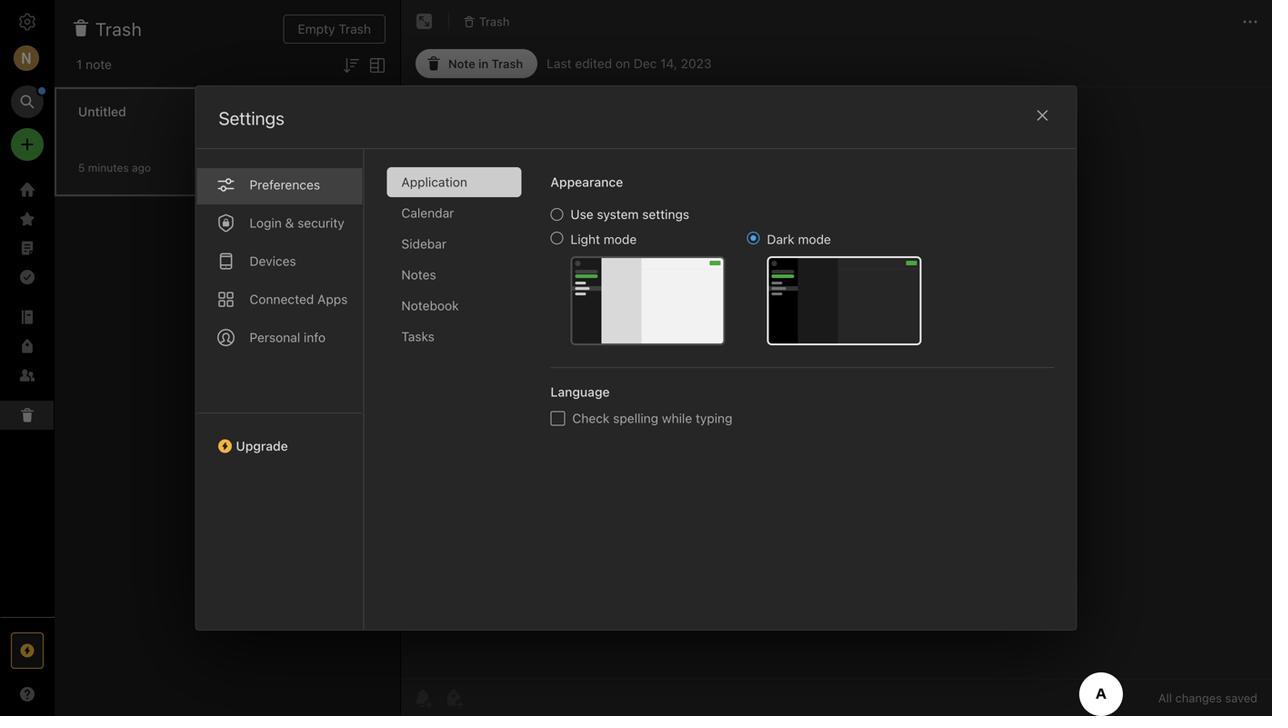 Task type: vqa. For each thing, say whether or not it's contained in the screenshot.
The More image
no



Task type: locate. For each thing, give the bounding box(es) containing it.
while
[[662, 411, 692, 426]]

5
[[78, 161, 85, 174]]

tasks tab
[[387, 322, 522, 352]]

trash button
[[457, 9, 516, 35]]

on
[[616, 56, 630, 71]]

sidebar tab
[[387, 229, 522, 259]]

mode
[[604, 232, 637, 247], [798, 232, 831, 247]]

language
[[551, 385, 610, 400]]

connected apps
[[250, 292, 348, 307]]

home image
[[16, 179, 38, 201]]

option group
[[551, 206, 922, 346]]

1 horizontal spatial mode
[[798, 232, 831, 247]]

last
[[547, 56, 572, 71]]

trash up note on the left
[[96, 18, 142, 40]]

use system settings
[[571, 207, 690, 222]]

check
[[573, 411, 610, 426]]

settings
[[219, 107, 285, 129]]

spelling
[[613, 411, 659, 426]]

1 mode from the left
[[604, 232, 637, 247]]

trash right empty
[[339, 21, 371, 36]]

note
[[86, 57, 112, 72]]

note
[[448, 57, 476, 71]]

tab list containing application
[[387, 167, 536, 630]]

mode down system
[[604, 232, 637, 247]]

login & security
[[250, 216, 345, 231]]

security
[[298, 216, 345, 231]]

2 mode from the left
[[798, 232, 831, 247]]

changes
[[1176, 692, 1222, 705]]

1 note
[[76, 57, 112, 72]]

devices
[[250, 254, 296, 269]]

trash
[[479, 15, 510, 28], [96, 18, 142, 40], [339, 21, 371, 36], [492, 57, 523, 71]]

1 horizontal spatial tab list
[[387, 167, 536, 630]]

expand note image
[[414, 11, 436, 33]]

0 horizontal spatial tab list
[[196, 149, 364, 630]]

upgrade
[[236, 439, 288, 454]]

appearance
[[551, 175, 623, 190]]

close image
[[1032, 105, 1054, 126]]

14,
[[661, 56, 678, 71]]

1
[[76, 57, 82, 72]]

mode for light mode
[[604, 232, 637, 247]]

trash up note in trash
[[479, 15, 510, 28]]

tree
[[0, 176, 55, 617]]

0 horizontal spatial mode
[[604, 232, 637, 247]]

note window element
[[401, 0, 1273, 717]]

tasks
[[402, 329, 435, 344]]

tab list
[[196, 149, 364, 630], [387, 167, 536, 630]]

Note Editor text field
[[401, 87, 1273, 680]]

calendar
[[402, 206, 454, 221]]

mode right the dark
[[798, 232, 831, 247]]

notebook tab
[[387, 291, 522, 321]]

empty trash
[[298, 21, 371, 36]]

tab list for application
[[196, 149, 364, 630]]

Check spelling while typing checkbox
[[551, 412, 565, 426]]

settings
[[643, 207, 690, 222]]

Light mode radio
[[551, 232, 564, 245]]

preferences
[[250, 177, 320, 192]]

tab list containing preferences
[[196, 149, 364, 630]]

add tag image
[[443, 688, 465, 710]]

apps
[[318, 292, 348, 307]]

edited
[[575, 56, 612, 71]]



Task type: describe. For each thing, give the bounding box(es) containing it.
upgrade image
[[16, 640, 38, 662]]

personal
[[250, 330, 300, 345]]

dark
[[767, 232, 795, 247]]

calendar tab
[[387, 198, 522, 228]]

upgrade button
[[196, 413, 363, 461]]

ago
[[132, 161, 151, 174]]

mode for dark mode
[[798, 232, 831, 247]]

sidebar
[[402, 237, 447, 252]]

typing
[[696, 411, 733, 426]]

trash right the in
[[492, 57, 523, 71]]

use
[[571, 207, 594, 222]]

saved
[[1226, 692, 1258, 705]]

dec
[[634, 56, 657, 71]]

notes
[[402, 267, 436, 282]]

connected
[[250, 292, 314, 307]]

minutes
[[88, 161, 129, 174]]

notes tab
[[387, 260, 522, 290]]

empty
[[298, 21, 335, 36]]

note in trash
[[448, 57, 523, 71]]

application tab
[[387, 167, 522, 197]]

dark mode
[[767, 232, 831, 247]]

in
[[479, 57, 489, 71]]

all
[[1159, 692, 1173, 705]]

settings image
[[16, 11, 38, 33]]

empty trash button
[[283, 15, 386, 44]]

option group containing use system settings
[[551, 206, 922, 346]]

light mode
[[571, 232, 637, 247]]

personal info
[[250, 330, 326, 345]]

5 minutes ago
[[78, 161, 151, 174]]

info
[[304, 330, 326, 345]]

all changes saved
[[1159, 692, 1258, 705]]

application
[[402, 175, 467, 190]]

check spelling while typing
[[573, 411, 733, 426]]

notebook
[[402, 298, 459, 313]]

add a reminder image
[[412, 688, 434, 710]]

Use system settings radio
[[551, 208, 564, 221]]

untitled
[[78, 104, 126, 119]]

login
[[250, 216, 282, 231]]

light
[[571, 232, 600, 247]]

last edited on dec 14, 2023
[[547, 56, 712, 71]]

system
[[597, 207, 639, 222]]

&
[[285, 216, 294, 231]]

2023
[[681, 56, 712, 71]]

tab list for appearance
[[387, 167, 536, 630]]

Dark mode radio
[[747, 232, 760, 245]]



